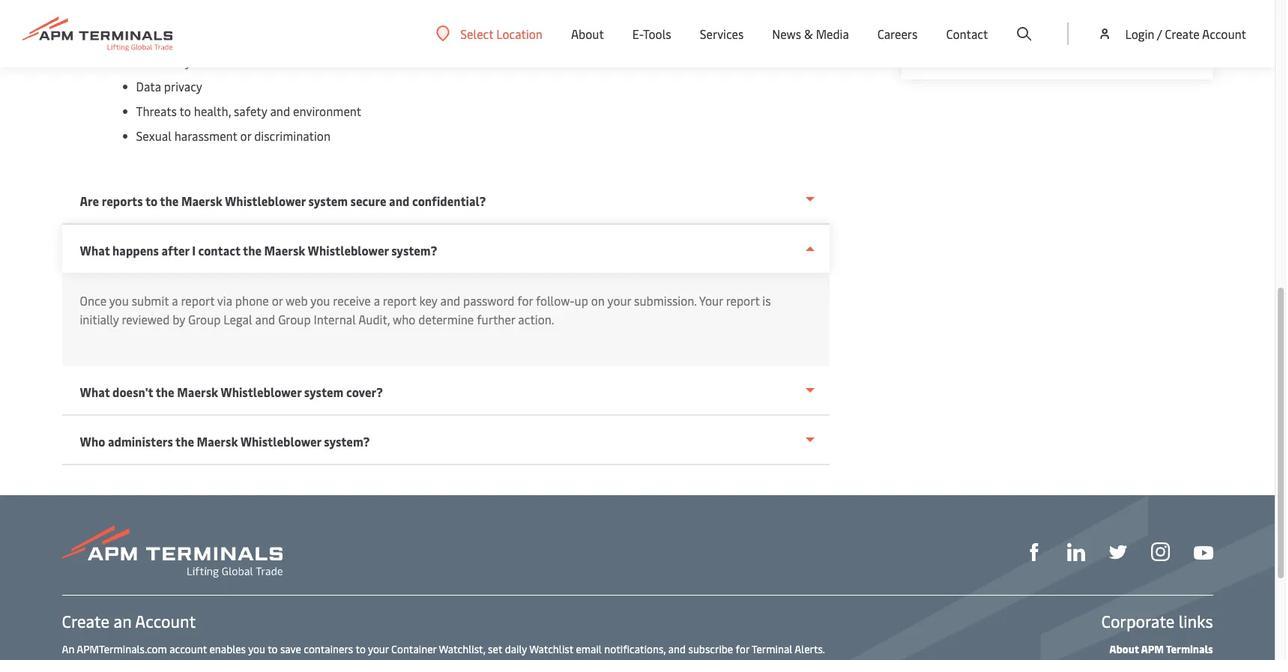 Task type: locate. For each thing, give the bounding box(es) containing it.
the
[[160, 193, 179, 209], [243, 242, 262, 259], [156, 384, 174, 400], [175, 433, 194, 450]]

2 report from the left
[[383, 292, 416, 309]]

0 horizontal spatial about
[[571, 25, 604, 42]]

about left apm
[[1109, 642, 1139, 657]]

administers
[[108, 433, 173, 450]]

0 vertical spatial for
[[517, 292, 533, 309]]

whistleblower up what happens after i contact the maersk whistleblower system?
[[225, 193, 306, 209]]

follow-
[[536, 292, 575, 309]]

your inside once you submit a report via phone or web you receive a report key and password for follow-up on your submission. your report is initially reviewed by group legal and group internal audit, who determine further action.
[[607, 292, 631, 309]]

maersk down are reports to the maersk whistleblower system secure and confidential?
[[264, 242, 305, 259]]

action.
[[518, 311, 554, 328]]

corporate
[[1101, 610, 1175, 633]]

location
[[496, 25, 543, 42]]

1 horizontal spatial you
[[248, 642, 265, 657]]

1 group from the left
[[188, 311, 221, 328]]

1 vertical spatial your
[[368, 642, 389, 657]]

shape link
[[1025, 542, 1043, 561]]

group right by
[[188, 311, 221, 328]]

you right web
[[310, 292, 330, 309]]

apmt footer logo image
[[62, 525, 282, 578]]

report
[[181, 292, 215, 309], [383, 292, 416, 309], [726, 292, 760, 309]]

notifications,
[[604, 642, 666, 657]]

you
[[109, 292, 129, 309], [310, 292, 330, 309], [248, 642, 265, 657]]

account
[[1202, 25, 1246, 42], [135, 610, 196, 633]]

create
[[1165, 25, 1200, 42], [62, 610, 110, 633]]

the right reports
[[160, 193, 179, 209]]

0 horizontal spatial group
[[188, 311, 221, 328]]

what left happens
[[80, 242, 110, 259]]

0 horizontal spatial report
[[181, 292, 215, 309]]

system? down 'cover?'
[[324, 433, 370, 450]]

who
[[393, 311, 416, 328]]

system left secure
[[308, 193, 348, 209]]

report left is
[[726, 292, 760, 309]]

login
[[1125, 25, 1154, 42]]

instagram image
[[1151, 543, 1170, 562]]

2 horizontal spatial report
[[726, 292, 760, 309]]

a
[[172, 292, 178, 309], [374, 292, 380, 309]]

what doesn't the maersk whistleblower system cover? button
[[62, 366, 829, 416]]

1 vertical spatial account
[[135, 610, 196, 633]]

about apm terminals link
[[1109, 642, 1213, 657]]

0 horizontal spatial create
[[62, 610, 110, 633]]

to
[[180, 103, 191, 119], [145, 193, 157, 209], [268, 642, 278, 657], [356, 642, 366, 657]]

report up the who on the top of page
[[383, 292, 416, 309]]

0 vertical spatial or
[[240, 127, 251, 144]]

set
[[488, 642, 502, 657]]

whistleblower down what doesn't the maersk whistleblower system cover?
[[240, 433, 321, 450]]

what left doesn't
[[80, 384, 110, 400]]

report up by
[[181, 292, 215, 309]]

0 horizontal spatial a
[[172, 292, 178, 309]]

1 horizontal spatial or
[[272, 292, 283, 309]]

select
[[460, 25, 493, 42]]

0 vertical spatial about
[[571, 25, 604, 42]]

1 vertical spatial system?
[[324, 433, 370, 450]]

save
[[280, 642, 301, 657]]

or down threats to health, safety and environment
[[240, 127, 251, 144]]

it security
[[136, 53, 191, 70]]

contact
[[946, 25, 988, 42]]

account up account
[[135, 610, 196, 633]]

your right 'on'
[[607, 292, 631, 309]]

what for what happens after i contact the maersk whistleblower system?
[[80, 242, 110, 259]]

watchlist,
[[439, 642, 485, 657]]

for up 'action.'
[[517, 292, 533, 309]]

maersk
[[181, 193, 222, 209], [264, 242, 305, 259], [177, 384, 218, 400], [197, 433, 238, 450]]

watchlist
[[529, 642, 573, 657]]

and up discrimination
[[270, 103, 290, 119]]

confidential?
[[412, 193, 486, 209]]

cover?
[[346, 384, 383, 400]]

sexual harassment or discrimination
[[136, 127, 331, 144]]

2 horizontal spatial you
[[310, 292, 330, 309]]

account
[[170, 642, 207, 657]]

your
[[607, 292, 631, 309], [368, 642, 389, 657]]

and left the subscribe
[[668, 642, 686, 657]]

once
[[80, 292, 106, 309]]

who
[[80, 433, 105, 450]]

audit,
[[358, 311, 390, 328]]

2 what from the top
[[80, 384, 110, 400]]

careers button
[[878, 0, 918, 67]]

a up audit,
[[374, 292, 380, 309]]

for inside an apmterminals.com account enables you to save containers to your container watchlist, set daily watchlist email notifications, and subscribe for terminal alerts.
[[736, 642, 749, 657]]

1 what from the top
[[80, 242, 110, 259]]

system? up key
[[391, 242, 437, 259]]

alerts.
[[795, 642, 825, 657]]

container
[[391, 642, 437, 657]]

submit
[[132, 292, 169, 309]]

1 vertical spatial what
[[80, 384, 110, 400]]

create up the an at the bottom of page
[[62, 610, 110, 633]]

for left the terminal
[[736, 642, 749, 657]]

system inside are reports to the maersk whistleblower system secure and confidential? dropdown button
[[308, 193, 348, 209]]

and
[[270, 103, 290, 119], [389, 193, 410, 209], [440, 292, 460, 309], [255, 311, 275, 328], [668, 642, 686, 657]]

2 group from the left
[[278, 311, 311, 328]]

0 horizontal spatial for
[[517, 292, 533, 309]]

system?
[[391, 242, 437, 259], [324, 433, 370, 450]]

system left 'cover?'
[[304, 384, 344, 400]]

account right /
[[1202, 25, 1246, 42]]

harassment
[[174, 127, 237, 144]]

tools
[[643, 25, 671, 42]]

about left e-
[[571, 25, 604, 42]]

group down web
[[278, 311, 311, 328]]

and right secure
[[389, 193, 410, 209]]

1 vertical spatial create
[[62, 610, 110, 633]]

you right once
[[109, 292, 129, 309]]

you right enables
[[248, 642, 265, 657]]

daily
[[505, 642, 527, 657]]

1 horizontal spatial account
[[1202, 25, 1246, 42]]

0 vertical spatial system
[[308, 193, 348, 209]]

1 horizontal spatial for
[[736, 642, 749, 657]]

0 vertical spatial what
[[80, 242, 110, 259]]

about for about
[[571, 25, 604, 42]]

via
[[217, 292, 232, 309]]

media
[[816, 25, 849, 42]]

1 vertical spatial for
[[736, 642, 749, 657]]

2 a from the left
[[374, 292, 380, 309]]

1 horizontal spatial your
[[607, 292, 631, 309]]

data
[[136, 78, 161, 94]]

whistleblower up "receive"
[[308, 242, 389, 259]]

youtube image
[[1194, 546, 1213, 560]]

1 horizontal spatial group
[[278, 311, 311, 328]]

to right reports
[[145, 193, 157, 209]]

whistleblower
[[225, 193, 306, 209], [308, 242, 389, 259], [221, 384, 301, 400], [240, 433, 321, 450]]

0 vertical spatial create
[[1165, 25, 1200, 42]]

select location
[[460, 25, 543, 42]]

are reports to the maersk whistleblower system secure and confidential? button
[[62, 175, 829, 225]]

or left web
[[272, 292, 283, 309]]

create right /
[[1165, 25, 1200, 42]]

further
[[477, 311, 515, 328]]

about for about apm terminals
[[1109, 642, 1139, 657]]

0 horizontal spatial or
[[240, 127, 251, 144]]

system
[[308, 193, 348, 209], [304, 384, 344, 400]]

is
[[762, 292, 771, 309]]

to inside dropdown button
[[145, 193, 157, 209]]

0 horizontal spatial your
[[368, 642, 389, 657]]

0 vertical spatial system?
[[391, 242, 437, 259]]

your left container
[[368, 642, 389, 657]]

by
[[173, 311, 185, 328]]

a up by
[[172, 292, 178, 309]]

1 horizontal spatial report
[[383, 292, 416, 309]]

system inside the what doesn't the maersk whistleblower system cover? dropdown button
[[304, 384, 344, 400]]

1 horizontal spatial about
[[1109, 642, 1139, 657]]

group
[[188, 311, 221, 328], [278, 311, 311, 328]]

an
[[62, 642, 74, 657]]

1 horizontal spatial a
[[374, 292, 380, 309]]

0 vertical spatial your
[[607, 292, 631, 309]]

/
[[1157, 25, 1162, 42]]

and inside an apmterminals.com account enables you to save containers to your container watchlist, set daily watchlist email notifications, and subscribe for terminal alerts.
[[668, 642, 686, 657]]

1 vertical spatial about
[[1109, 642, 1139, 657]]

enables
[[209, 642, 246, 657]]

for inside once you submit a report via phone or web you receive a report key and password for follow-up on your submission. your report is initially reviewed by group legal and group internal audit, who determine further action.
[[517, 292, 533, 309]]

1 vertical spatial or
[[272, 292, 283, 309]]

1 vertical spatial system
[[304, 384, 344, 400]]

who administers the maersk whistleblower system? button
[[62, 416, 829, 465]]



Task type: describe. For each thing, give the bounding box(es) containing it.
doesn't
[[112, 384, 153, 400]]

services button
[[700, 0, 744, 67]]

1 report from the left
[[181, 292, 215, 309]]

discrimination
[[254, 127, 331, 144]]

e-tools
[[632, 25, 671, 42]]

environment
[[293, 103, 361, 119]]

contact
[[198, 242, 240, 259]]

linkedin image
[[1067, 544, 1085, 561]]

3 report from the left
[[726, 292, 760, 309]]

after
[[162, 242, 189, 259]]

i
[[192, 242, 196, 259]]

safety
[[234, 103, 267, 119]]

data privacy
[[136, 78, 202, 94]]

competition
[[136, 28, 202, 45]]

are
[[80, 193, 99, 209]]

an apmterminals.com account enables you to save containers to your container watchlist, set daily watchlist email notifications, and subscribe for terminal alerts.
[[62, 642, 825, 660]]

services
[[700, 25, 744, 42]]

threats
[[136, 103, 177, 119]]

password
[[463, 292, 514, 309]]

initially
[[80, 311, 119, 328]]

twitter image
[[1109, 544, 1127, 561]]

news
[[772, 25, 801, 42]]

competition law
[[136, 28, 224, 45]]

to right containers
[[356, 642, 366, 657]]

what happens after i contact the maersk whistleblower system? button
[[62, 225, 829, 273]]

create an account
[[62, 610, 196, 633]]

to left save
[[268, 642, 278, 657]]

1 horizontal spatial system?
[[391, 242, 437, 259]]

you tube link
[[1194, 542, 1213, 561]]

web
[[286, 292, 308, 309]]

news & media button
[[772, 0, 849, 67]]

e-tools button
[[632, 0, 671, 67]]

who administers the maersk whistleblower system?
[[80, 433, 370, 450]]

on
[[591, 292, 605, 309]]

reports
[[102, 193, 143, 209]]

about apm terminals
[[1109, 642, 1213, 657]]

and up determine
[[440, 292, 460, 309]]

terminals
[[1166, 642, 1213, 657]]

security
[[148, 53, 191, 70]]

containers
[[304, 642, 353, 657]]

phone
[[235, 292, 269, 309]]

corporate links
[[1101, 610, 1213, 633]]

fill 44 link
[[1109, 542, 1127, 561]]

0 horizontal spatial system?
[[324, 433, 370, 450]]

1 horizontal spatial create
[[1165, 25, 1200, 42]]

email
[[576, 642, 602, 657]]

your inside an apmterminals.com account enables you to save containers to your container watchlist, set daily watchlist email notifications, and subscribe for terminal alerts.
[[368, 642, 389, 657]]

about button
[[571, 0, 604, 67]]

whistleblower up who administers the maersk whistleblower system?
[[221, 384, 301, 400]]

and inside are reports to the maersk whistleblower system secure and confidential? dropdown button
[[389, 193, 410, 209]]

1 a from the left
[[172, 292, 178, 309]]

secure
[[350, 193, 386, 209]]

apm
[[1141, 642, 1164, 657]]

the right contact
[[243, 242, 262, 259]]

the right doesn't
[[156, 384, 174, 400]]

0 vertical spatial account
[[1202, 25, 1246, 42]]

maersk up who administers the maersk whistleblower system?
[[177, 384, 218, 400]]

what doesn't the maersk whistleblower system cover?
[[80, 384, 383, 400]]

news & media
[[772, 25, 849, 42]]

0 horizontal spatial you
[[109, 292, 129, 309]]

legal
[[224, 311, 252, 328]]

careers
[[878, 25, 918, 42]]

once you submit a report via phone or web you receive a report key and password for follow-up on your submission. your report is initially reviewed by group legal and group internal audit, who determine further action.
[[80, 292, 771, 328]]

facebook image
[[1025, 544, 1043, 561]]

terminal
[[752, 642, 792, 657]]

login / create account link
[[1098, 0, 1246, 67]]

e-
[[632, 25, 643, 42]]

submission. your
[[634, 292, 723, 309]]

contact button
[[946, 0, 988, 67]]

receive
[[333, 292, 371, 309]]

health,
[[194, 103, 231, 119]]

you inside an apmterminals.com account enables you to save containers to your container watchlist, set daily watchlist email notifications, and subscribe for terminal alerts.
[[248, 642, 265, 657]]

maersk down what doesn't the maersk whistleblower system cover?
[[197, 433, 238, 450]]

key
[[419, 292, 437, 309]]

determine
[[418, 311, 474, 328]]

and down the phone
[[255, 311, 275, 328]]

law
[[205, 28, 224, 45]]

reviewed
[[122, 311, 170, 328]]

instagram link
[[1151, 542, 1170, 562]]

what happens after i contact the maersk whistleblower system?
[[80, 242, 437, 259]]

0 horizontal spatial account
[[135, 610, 196, 633]]

up
[[575, 292, 588, 309]]

to down privacy
[[180, 103, 191, 119]]

login / create account
[[1125, 25, 1246, 42]]

or inside once you submit a report via phone or web you receive a report key and password for follow-up on your submission. your report is initially reviewed by group legal and group internal audit, who determine further action.
[[272, 292, 283, 309]]

it
[[136, 53, 145, 70]]

threats to health, safety and environment
[[136, 103, 361, 119]]

the right administers in the bottom of the page
[[175, 433, 194, 450]]

privacy
[[164, 78, 202, 94]]

maersk up the i
[[181, 193, 222, 209]]

what for what doesn't the maersk whistleblower system cover?
[[80, 384, 110, 400]]

are reports to the maersk whistleblower system secure and confidential?
[[80, 193, 486, 209]]

sexual
[[136, 127, 171, 144]]

happens
[[112, 242, 159, 259]]

links
[[1179, 610, 1213, 633]]



Task type: vqa. For each thing, say whether or not it's contained in the screenshot.
2nd What
yes



